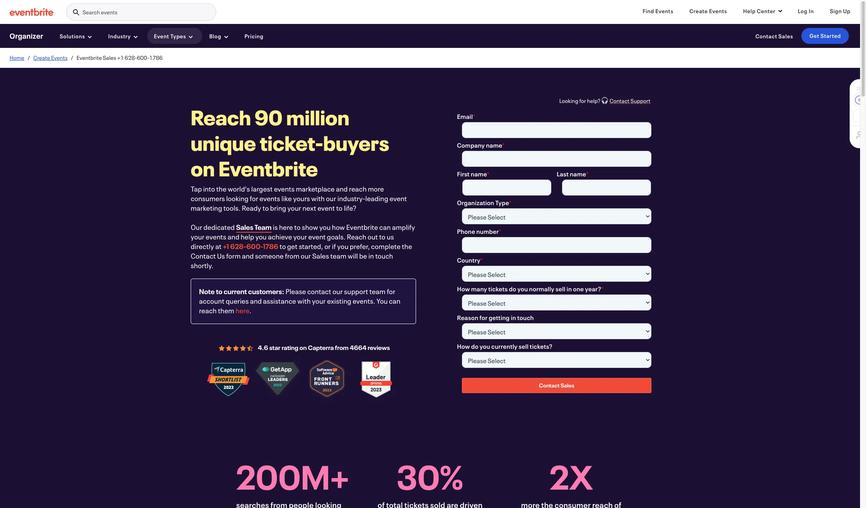 Task type: vqa. For each thing, say whether or not it's contained in the screenshot.
the 628-
yes



Task type: describe. For each thing, give the bounding box(es) containing it.
is
[[273, 223, 278, 232]]

here .
[[236, 306, 252, 315]]

sales inside secondary organizer 'element'
[[779, 32, 794, 40]]

amplify
[[392, 223, 415, 232]]

find events link
[[637, 3, 680, 19]]

our
[[191, 223, 202, 232]]

1 / from the left
[[28, 54, 30, 61]]

reach inside "is here to show you how eventbrite can amplify your events and help you achieve your event goals. reach out to us directly at"
[[347, 232, 367, 242]]

reach inside tap into the world's largest events marketplace and reach more consumers looking for events like yours with our industry-leading event marketing tools. ready to bring your next event to life?
[[349, 184, 367, 194]]

get inside the to get started, or if you prefer, complete the contact us form and someone from our sales team will be in touch shortly.
[[287, 242, 298, 251]]

organization
[[457, 198, 495, 207]]

note to current customers:
[[199, 287, 285, 296]]

blog
[[209, 32, 221, 40]]

us
[[217, 252, 225, 261]]

find
[[643, 7, 655, 15]]

type
[[496, 198, 509, 207]]

our inside tap into the world's largest events marketplace and reach more consumers looking for events like yours with our industry-leading event marketing tools. ready to bring your next event to life?
[[326, 194, 336, 203]]

to get started, or if you prefer, complete the contact us form and someone from our sales team will be in touch shortly.
[[191, 242, 412, 270]]

* right company
[[503, 141, 505, 149]]

event types
[[154, 32, 186, 40]]

looking
[[226, 194, 249, 203]]

to left bring
[[263, 204, 269, 213]]

to left us
[[380, 232, 386, 242]]

events.
[[353, 297, 376, 306]]

contact sales
[[756, 32, 794, 40]]

you left the how
[[320, 223, 331, 232]]

contact inside secondary organizer 'element'
[[756, 32, 778, 40]]

the inside tap into the world's largest events marketplace and reach more consumers looking for events like yours with our industry-leading event marketing tools. ready to bring your next event to life?
[[216, 184, 227, 194]]

reason for getting in touch
[[457, 313, 534, 322]]

with inside please contact our support team for account queries and assistance with your existing events. you can reach them
[[298, 297, 311, 306]]

1 horizontal spatial create events link
[[684, 3, 734, 19]]

please
[[286, 287, 306, 296]]

tools.
[[224, 204, 241, 213]]

contact inside the to get started, or if you prefer, complete the contact us form and someone from our sales team will be in touch shortly.
[[191, 252, 216, 261]]

events down largest at the left
[[260, 194, 280, 203]]

you
[[377, 297, 388, 306]]

currently
[[492, 342, 518, 351]]

team inside the to get started, or if you prefer, complete the contact us form and someone from our sales team will be in touch shortly.
[[331, 252, 347, 261]]

types
[[170, 32, 186, 40]]

contact support link
[[610, 97, 651, 105]]

0 horizontal spatial events
[[51, 54, 68, 61]]

home
[[10, 54, 24, 61]]

find events
[[643, 7, 674, 15]]

* up many
[[481, 256, 483, 264]]

normally
[[530, 285, 555, 293]]

form
[[226, 252, 241, 261]]

1 vertical spatial event
[[318, 204, 335, 213]]

4664
[[350, 343, 367, 352]]

largest
[[251, 184, 273, 194]]

like
[[282, 194, 292, 203]]

1 horizontal spatial on
[[300, 343, 307, 352]]

can inside please contact our support team for account queries and assistance with your existing events. you can reach them
[[389, 297, 401, 306]]

home / create events / eventbrite sales +1 628-600-1786
[[10, 54, 163, 61]]

4.6
[[258, 343, 268, 352]]

for inside tap into the world's largest events marketplace and reach more consumers looking for events like yours with our industry-leading event marketing tools. ready to bring your next event to life?
[[250, 194, 258, 203]]

out
[[368, 232, 378, 242]]

them
[[218, 306, 234, 315]]

phone
[[457, 227, 476, 236]]

1 vertical spatial 628-
[[230, 242, 247, 251]]

country *
[[457, 256, 483, 264]]

industry
[[108, 32, 131, 40]]

first
[[457, 170, 470, 178]]

eventbrite inside the reach 90 million unique ticket-buyers on eventbrite
[[219, 155, 318, 182]]

contact sales link
[[753, 28, 797, 44]]

pricing
[[245, 32, 264, 40]]

to up "account"
[[216, 287, 223, 296]]

marketplace
[[296, 184, 335, 194]]

team inside please contact our support team for account queries and assistance with your existing events. you can reach them
[[370, 287, 386, 296]]

name for last name
[[570, 170, 587, 178]]

.
[[250, 306, 252, 315]]

world's
[[228, 184, 250, 194]]

organization type *
[[457, 198, 512, 207]]

0 horizontal spatial sell
[[519, 342, 529, 351]]

1 horizontal spatial from
[[335, 343, 349, 352]]

can inside "is here to show you how eventbrite can amplify your events and help you achieve your event goals. reach out to us directly at"
[[380, 223, 391, 232]]

reach inside the reach 90 million unique ticket-buyers on eventbrite
[[191, 104, 251, 131]]

0 horizontal spatial +1
[[117, 54, 124, 61]]

+1 628-600-1786
[[223, 242, 279, 251]]

events for find events
[[656, 7, 674, 15]]

our inside please contact our support team for account queries and assistance with your existing events. you can reach them
[[333, 287, 343, 296]]

200m+
[[236, 455, 350, 499]]

customers:
[[248, 287, 285, 296]]

🎧
[[602, 97, 609, 105]]

rating
[[282, 343, 299, 352]]

1 horizontal spatial contact
[[610, 97, 630, 105]]

how do you currently sell tickets?
[[457, 342, 553, 351]]

the inside the to get started, or if you prefer, complete the contact us form and someone from our sales team will be in touch shortly.
[[402, 242, 412, 251]]

complete
[[371, 242, 401, 251]]

note
[[199, 287, 215, 296]]

secondary organizer element
[[0, 24, 861, 48]]

from inside the to get started, or if you prefer, complete the contact us form and someone from our sales team will be in touch shortly.
[[285, 252, 300, 261]]

and inside the to get started, or if you prefer, complete the contact us form and someone from our sales team will be in touch shortly.
[[242, 252, 254, 261]]

1 horizontal spatial 600-
[[247, 242, 263, 251]]

search events button
[[66, 3, 216, 21]]

eventbrite inside "is here to show you how eventbrite can amplify your events and help you achieve your event goals. reach out to us directly at"
[[346, 223, 378, 232]]

name for company name
[[486, 141, 503, 149]]

center
[[758, 7, 776, 15]]

here link
[[236, 306, 250, 315]]

and inside "is here to show you how eventbrite can amplify your events and help you achieve your event goals. reach out to us directly at"
[[228, 232, 240, 242]]

* right first
[[487, 170, 490, 178]]

0 horizontal spatial 1786
[[149, 54, 163, 61]]

team
[[255, 223, 272, 232]]

search
[[83, 8, 100, 16]]

tap
[[191, 184, 202, 194]]

2x
[[550, 455, 593, 499]]

1 horizontal spatial do
[[509, 285, 517, 293]]

* right organization
[[509, 198, 512, 207]]

ready
[[242, 204, 261, 213]]

capterra
[[308, 343, 334, 352]]

event inside "is here to show you how eventbrite can amplify your events and help you achieve your event goals. reach out to us directly at"
[[309, 232, 326, 242]]

name for first name
[[471, 170, 487, 178]]

please contact our support team for account queries and assistance with your existing events. you can reach them
[[199, 287, 401, 315]]

tickets
[[489, 285, 508, 293]]

our dedicated sales team
[[191, 223, 272, 232]]

if
[[332, 242, 336, 251]]

event
[[154, 32, 169, 40]]

email
[[457, 112, 473, 121]]

0 horizontal spatial create events link
[[33, 54, 68, 61]]

for inside please contact our support team for account queries and assistance with your existing events. you can reach them
[[387, 287, 396, 296]]

touch inside the to get started, or if you prefer, complete the contact us form and someone from our sales team will be in touch shortly.
[[376, 252, 393, 261]]

eventbrite image
[[10, 8, 54, 16]]

0 horizontal spatial 600-
[[137, 54, 149, 61]]

dedicated
[[204, 223, 235, 232]]

for left getting
[[480, 313, 488, 322]]

1 horizontal spatial sell
[[556, 285, 566, 293]]

someone
[[255, 252, 284, 261]]

or
[[325, 242, 331, 251]]

existing
[[327, 297, 352, 306]]

company
[[457, 141, 485, 149]]

0 vertical spatial eventbrite
[[77, 54, 102, 61]]

log in
[[799, 7, 815, 15]]

with inside tap into the world's largest events marketplace and reach more consumers looking for events like yours with our industry-leading event marketing tools. ready to bring your next event to life?
[[312, 194, 325, 203]]



Task type: locate. For each thing, give the bounding box(es) containing it.
sales up help
[[236, 223, 254, 232]]

to left life?
[[336, 204, 343, 213]]

help center
[[744, 7, 776, 15]]

get left started
[[810, 32, 820, 40]]

1 vertical spatial get
[[287, 242, 298, 251]]

for up ready at the left top
[[250, 194, 258, 203]]

1 horizontal spatial touch
[[518, 313, 534, 322]]

consumers
[[191, 194, 225, 203]]

events up like
[[274, 184, 295, 194]]

0 horizontal spatial here
[[236, 306, 250, 315]]

you left "currently"
[[480, 342, 491, 351]]

you right if
[[338, 242, 349, 251]]

in inside the to get started, or if you prefer, complete the contact us form and someone from our sales team will be in touch shortly.
[[369, 252, 374, 261]]

sales
[[779, 32, 794, 40], [103, 54, 116, 61], [236, 223, 254, 232], [312, 252, 329, 261]]

to left show
[[295, 223, 301, 232]]

how left many
[[457, 285, 470, 293]]

1 horizontal spatial in
[[511, 313, 517, 322]]

0 horizontal spatial create
[[33, 54, 50, 61]]

1 horizontal spatial eventbrite
[[219, 155, 318, 182]]

+1 right at
[[223, 242, 229, 251]]

the
[[216, 184, 227, 194], [402, 242, 412, 251]]

million
[[287, 104, 350, 131]]

how for how many tickets do you normally sell in one year? *
[[457, 285, 470, 293]]

and up .
[[250, 297, 262, 306]]

and
[[336, 184, 348, 194], [228, 232, 240, 242], [242, 252, 254, 261], [250, 297, 262, 306]]

4.6 star rating on capterra from 4664 reviews
[[258, 343, 390, 352]]

and down +1 628-600-1786 link on the left top
[[242, 252, 254, 261]]

sales down industry
[[103, 54, 116, 61]]

sales down log in link
[[779, 32, 794, 40]]

eventbrite down solutions at the left top
[[77, 54, 102, 61]]

log
[[799, 7, 808, 15]]

1 horizontal spatial the
[[402, 242, 412, 251]]

our inside the to get started, or if you prefer, complete the contact us form and someone from our sales team will be in touch shortly.
[[301, 252, 311, 261]]

can right "you"
[[389, 297, 401, 306]]

email *
[[457, 112, 476, 121]]

1 vertical spatial reach
[[347, 232, 367, 242]]

628- down industry
[[125, 54, 137, 61]]

1 horizontal spatial here
[[279, 223, 293, 232]]

600-
[[137, 54, 149, 61], [247, 242, 263, 251]]

pricing link
[[242, 28, 267, 44]]

the down amplify
[[402, 242, 412, 251]]

started,
[[299, 242, 323, 251]]

0 vertical spatial team
[[331, 252, 347, 261]]

search events
[[83, 8, 117, 16]]

0 horizontal spatial in
[[369, 252, 374, 261]]

0 vertical spatial reach
[[191, 104, 251, 131]]

contact
[[308, 287, 332, 296]]

None email field
[[462, 122, 652, 138]]

our
[[326, 194, 336, 203], [301, 252, 311, 261], [333, 287, 343, 296]]

up
[[844, 7, 851, 15]]

sign up link
[[824, 3, 858, 19]]

0 horizontal spatial from
[[285, 252, 300, 261]]

with down please at left
[[298, 297, 311, 306]]

can up us
[[380, 223, 391, 232]]

on right rating
[[300, 343, 307, 352]]

goals.
[[327, 232, 346, 242]]

1786 down event
[[149, 54, 163, 61]]

1 vertical spatial create events link
[[33, 54, 68, 61]]

0 vertical spatial event
[[390, 194, 407, 203]]

and up industry-
[[336, 184, 348, 194]]

* down type
[[499, 227, 502, 236]]

in left one
[[567, 285, 572, 293]]

1 vertical spatial 1786
[[263, 242, 279, 251]]

to
[[263, 204, 269, 213], [336, 204, 343, 213], [295, 223, 301, 232], [380, 232, 386, 242], [280, 242, 286, 251], [216, 287, 223, 296]]

events inside button
[[101, 8, 117, 16]]

at
[[215, 242, 222, 251]]

+1 down industry
[[117, 54, 124, 61]]

628-
[[125, 54, 137, 61], [230, 242, 247, 251]]

get down achieve
[[287, 242, 298, 251]]

to inside the to get started, or if you prefer, complete the contact us form and someone from our sales team will be in touch shortly.
[[280, 242, 286, 251]]

home link
[[10, 54, 24, 61]]

None telephone field
[[462, 237, 652, 253]]

2 horizontal spatial events
[[710, 7, 728, 15]]

with down marketplace
[[312, 194, 325, 203]]

next
[[303, 204, 317, 213]]

2 how from the top
[[457, 342, 470, 351]]

events down solutions at the left top
[[51, 54, 68, 61]]

from left the 4664
[[335, 343, 349, 352]]

show
[[302, 223, 318, 232]]

on inside the reach 90 million unique ticket-buyers on eventbrite
[[191, 155, 215, 182]]

0 vertical spatial +1
[[117, 54, 124, 61]]

event right leading
[[390, 194, 407, 203]]

do right tickets
[[509, 285, 517, 293]]

reach inside please contact our support team for account queries and assistance with your existing events. you can reach them
[[199, 306, 217, 315]]

1 horizontal spatial create
[[690, 7, 708, 15]]

year?
[[586, 285, 602, 293]]

life?
[[344, 204, 357, 213]]

0 vertical spatial get
[[810, 32, 820, 40]]

+1 628-600-1786 link
[[223, 242, 279, 251]]

solutions
[[60, 32, 85, 40]]

events right search
[[101, 8, 117, 16]]

1 horizontal spatial reach
[[347, 232, 367, 242]]

get inside get started link
[[810, 32, 820, 40]]

1 horizontal spatial events
[[656, 7, 674, 15]]

here inside "is here to show you how eventbrite can amplify your events and help you achieve your event goals. reach out to us directly at"
[[279, 223, 293, 232]]

reach 90 million unique ticket-buyers on eventbrite
[[191, 104, 390, 182]]

1 vertical spatial can
[[389, 297, 401, 306]]

help
[[744, 7, 756, 15]]

0 horizontal spatial get
[[287, 242, 298, 251]]

team down if
[[331, 252, 347, 261]]

0 vertical spatial in
[[369, 252, 374, 261]]

0 horizontal spatial with
[[298, 297, 311, 306]]

is here to show you how eventbrite can amplify your events and help you achieve your event goals. reach out to us directly at
[[191, 223, 415, 251]]

and down the our dedicated sales team
[[228, 232, 240, 242]]

leading
[[366, 194, 389, 203]]

reviews
[[368, 343, 390, 352]]

your inside tap into the world's largest events marketplace and reach more consumers looking for events like yours with our industry-leading event marketing tools. ready to bring your next event to life?
[[288, 204, 301, 213]]

2 horizontal spatial in
[[567, 285, 572, 293]]

1 horizontal spatial /
[[71, 54, 73, 61]]

your down show
[[294, 232, 307, 242]]

name right company
[[486, 141, 503, 149]]

reach
[[191, 104, 251, 131], [347, 232, 367, 242]]

sell left tickets?
[[519, 342, 529, 351]]

0 vertical spatial the
[[216, 184, 227, 194]]

1 vertical spatial +1
[[223, 242, 229, 251]]

2 vertical spatial contact
[[191, 252, 216, 261]]

ticket-
[[260, 129, 324, 157]]

team up "you"
[[370, 287, 386, 296]]

in right be
[[369, 252, 374, 261]]

your down our on the top left of the page
[[191, 232, 205, 242]]

1 vertical spatial contact
[[610, 97, 630, 105]]

1 vertical spatial create
[[33, 54, 50, 61]]

reason
[[457, 313, 479, 322]]

our down started,
[[301, 252, 311, 261]]

you left normally
[[518, 285, 528, 293]]

events for create events
[[710, 7, 728, 15]]

into
[[203, 184, 215, 194]]

how many tickets do you normally sell in one year? *
[[457, 285, 604, 293]]

1 horizontal spatial 628-
[[230, 242, 247, 251]]

touch right getting
[[518, 313, 534, 322]]

account
[[199, 297, 225, 306]]

name right last
[[570, 170, 587, 178]]

0 horizontal spatial team
[[331, 252, 347, 261]]

0 horizontal spatial do
[[472, 342, 479, 351]]

here down queries
[[236, 306, 250, 315]]

0 horizontal spatial eventbrite
[[77, 54, 102, 61]]

support
[[344, 287, 368, 296]]

contact down directly
[[191, 252, 216, 261]]

1 vertical spatial in
[[567, 285, 572, 293]]

events inside "is here to show you how eventbrite can amplify your events and help you achieve your event goals. reach out to us directly at"
[[206, 232, 227, 242]]

0 horizontal spatial reach
[[199, 306, 217, 315]]

0 vertical spatial 1786
[[149, 54, 163, 61]]

reach
[[349, 184, 367, 194], [199, 306, 217, 315]]

looking for help?  🎧 contact support
[[560, 97, 651, 105]]

event
[[390, 194, 407, 203], [318, 204, 335, 213], [309, 232, 326, 242]]

0 horizontal spatial on
[[191, 155, 215, 182]]

0 vertical spatial 600-
[[137, 54, 149, 61]]

1 vertical spatial 600-
[[247, 242, 263, 251]]

support
[[631, 97, 651, 105]]

0 vertical spatial here
[[279, 223, 293, 232]]

/ down solutions at the left top
[[71, 54, 73, 61]]

from
[[285, 252, 300, 261], [335, 343, 349, 352]]

2 vertical spatial our
[[333, 287, 343, 296]]

your down yours
[[288, 204, 301, 213]]

sign
[[831, 7, 843, 15]]

on up into
[[191, 155, 215, 182]]

log in link
[[792, 3, 821, 19]]

how
[[457, 285, 470, 293], [457, 342, 470, 351]]

many
[[472, 285, 488, 293]]

0 horizontal spatial reach
[[191, 104, 251, 131]]

sales inside the to get started, or if you prefer, complete the contact us form and someone from our sales team will be in touch shortly.
[[312, 252, 329, 261]]

628- up form on the left of the page
[[230, 242, 247, 251]]

1 vertical spatial do
[[472, 342, 479, 351]]

how for how do you currently sell tickets?
[[457, 342, 470, 351]]

our down marketplace
[[326, 194, 336, 203]]

name right first
[[471, 170, 487, 178]]

getting
[[489, 313, 510, 322]]

and inside please contact our support team for account queries and assistance with your existing events. you can reach them
[[250, 297, 262, 306]]

/ right home
[[28, 54, 30, 61]]

started
[[821, 32, 842, 40]]

1 vertical spatial eventbrite
[[219, 155, 318, 182]]

will
[[348, 252, 358, 261]]

0 vertical spatial how
[[457, 285, 470, 293]]

reach up industry-
[[349, 184, 367, 194]]

0 vertical spatial 628-
[[125, 54, 137, 61]]

reach down "account"
[[199, 306, 217, 315]]

for left help?
[[580, 97, 587, 105]]

None text field
[[462, 151, 652, 167]]

2 / from the left
[[71, 54, 73, 61]]

0 vertical spatial can
[[380, 223, 391, 232]]

you down team
[[256, 232, 267, 242]]

2 vertical spatial eventbrite
[[346, 223, 378, 232]]

events up at
[[206, 232, 227, 242]]

here
[[279, 223, 293, 232], [236, 306, 250, 315]]

1 vertical spatial the
[[402, 242, 412, 251]]

your down contact
[[312, 297, 326, 306]]

90
[[255, 104, 283, 131]]

your
[[288, 204, 301, 213], [191, 232, 205, 242], [294, 232, 307, 242], [312, 297, 326, 306]]

0 vertical spatial create events link
[[684, 3, 734, 19]]

on
[[191, 155, 215, 182], [300, 343, 307, 352]]

* up company
[[473, 112, 476, 121]]

directly
[[191, 242, 214, 251]]

eventbrite up out
[[346, 223, 378, 232]]

2 vertical spatial event
[[309, 232, 326, 242]]

0 vertical spatial our
[[326, 194, 336, 203]]

1 vertical spatial on
[[300, 343, 307, 352]]

0 vertical spatial touch
[[376, 252, 393, 261]]

1 horizontal spatial reach
[[349, 184, 367, 194]]

events
[[101, 8, 117, 16], [274, 184, 295, 194], [260, 194, 280, 203], [206, 232, 227, 242]]

1 how from the top
[[457, 285, 470, 293]]

assistance
[[263, 297, 296, 306]]

sales down or
[[312, 252, 329, 261]]

last
[[557, 170, 569, 178]]

and inside tap into the world's largest events marketplace and reach more consumers looking for events like yours with our industry-leading event marketing tools. ready to bring your next event to life?
[[336, 184, 348, 194]]

0 horizontal spatial 628-
[[125, 54, 137, 61]]

with
[[312, 194, 325, 203], [298, 297, 311, 306]]

yours
[[293, 194, 310, 203]]

our up existing in the bottom left of the page
[[333, 287, 343, 296]]

get started
[[810, 32, 842, 40]]

0 vertical spatial contact
[[756, 32, 778, 40]]

here right is
[[279, 223, 293, 232]]

1 horizontal spatial 1786
[[263, 242, 279, 251]]

0 vertical spatial sell
[[556, 285, 566, 293]]

contact down center
[[756, 32, 778, 40]]

event up started,
[[309, 232, 326, 242]]

you inside the to get started, or if you prefer, complete the contact us form and someone from our sales team will be in touch shortly.
[[338, 242, 349, 251]]

1 vertical spatial reach
[[199, 306, 217, 315]]

0 vertical spatial do
[[509, 285, 517, 293]]

events left the "help"
[[710, 7, 728, 15]]

team
[[331, 252, 347, 261], [370, 287, 386, 296]]

1 horizontal spatial team
[[370, 287, 386, 296]]

2 horizontal spatial contact
[[756, 32, 778, 40]]

touch
[[376, 252, 393, 261], [518, 313, 534, 322]]

events right the find on the right top of page
[[656, 7, 674, 15]]

current
[[224, 287, 247, 296]]

contact right 🎧
[[610, 97, 630, 105]]

1 horizontal spatial get
[[810, 32, 820, 40]]

0 vertical spatial create
[[690, 7, 708, 15]]

1 vertical spatial touch
[[518, 313, 534, 322]]

0 horizontal spatial the
[[216, 184, 227, 194]]

organizer
[[10, 31, 43, 41]]

in right getting
[[511, 313, 517, 322]]

* right last
[[587, 170, 589, 178]]

30%
[[397, 455, 463, 499]]

from down started,
[[285, 252, 300, 261]]

0 vertical spatial with
[[312, 194, 325, 203]]

2 horizontal spatial eventbrite
[[346, 223, 378, 232]]

get
[[810, 32, 820, 40], [287, 242, 298, 251]]

touch down complete
[[376, 252, 393, 261]]

1 horizontal spatial +1
[[223, 242, 229, 251]]

1 vertical spatial how
[[457, 342, 470, 351]]

event right next
[[318, 204, 335, 213]]

2 vertical spatial in
[[511, 313, 517, 322]]

* right one
[[602, 285, 604, 293]]

None submit
[[462, 378, 652, 393]]

1 vertical spatial from
[[335, 343, 349, 352]]

1786 up someone
[[263, 242, 279, 251]]

0 horizontal spatial contact
[[191, 252, 216, 261]]

0 vertical spatial reach
[[349, 184, 367, 194]]

0 vertical spatial on
[[191, 155, 215, 182]]

1 vertical spatial our
[[301, 252, 311, 261]]

looking
[[560, 97, 579, 105]]

events
[[656, 7, 674, 15], [710, 7, 728, 15], [51, 54, 68, 61]]

0 horizontal spatial /
[[28, 54, 30, 61]]

eventbrite up largest at the left
[[219, 155, 318, 182]]

can
[[380, 223, 391, 232], [389, 297, 401, 306]]

None text field
[[463, 180, 552, 196], [563, 180, 651, 196], [463, 180, 552, 196], [563, 180, 651, 196]]

one
[[574, 285, 584, 293]]

how down reason
[[457, 342, 470, 351]]

1 vertical spatial with
[[298, 297, 311, 306]]

country
[[457, 256, 481, 264]]

sell left one
[[556, 285, 566, 293]]

your inside please contact our support team for account queries and assistance with your existing events. you can reach them
[[312, 297, 326, 306]]

do down reason
[[472, 342, 479, 351]]

+1
[[117, 54, 124, 61], [223, 242, 229, 251]]

for up "you"
[[387, 287, 396, 296]]

to down achieve
[[280, 242, 286, 251]]

industry-
[[338, 194, 366, 203]]

the right into
[[216, 184, 227, 194]]

1 horizontal spatial with
[[312, 194, 325, 203]]

1 vertical spatial team
[[370, 287, 386, 296]]



